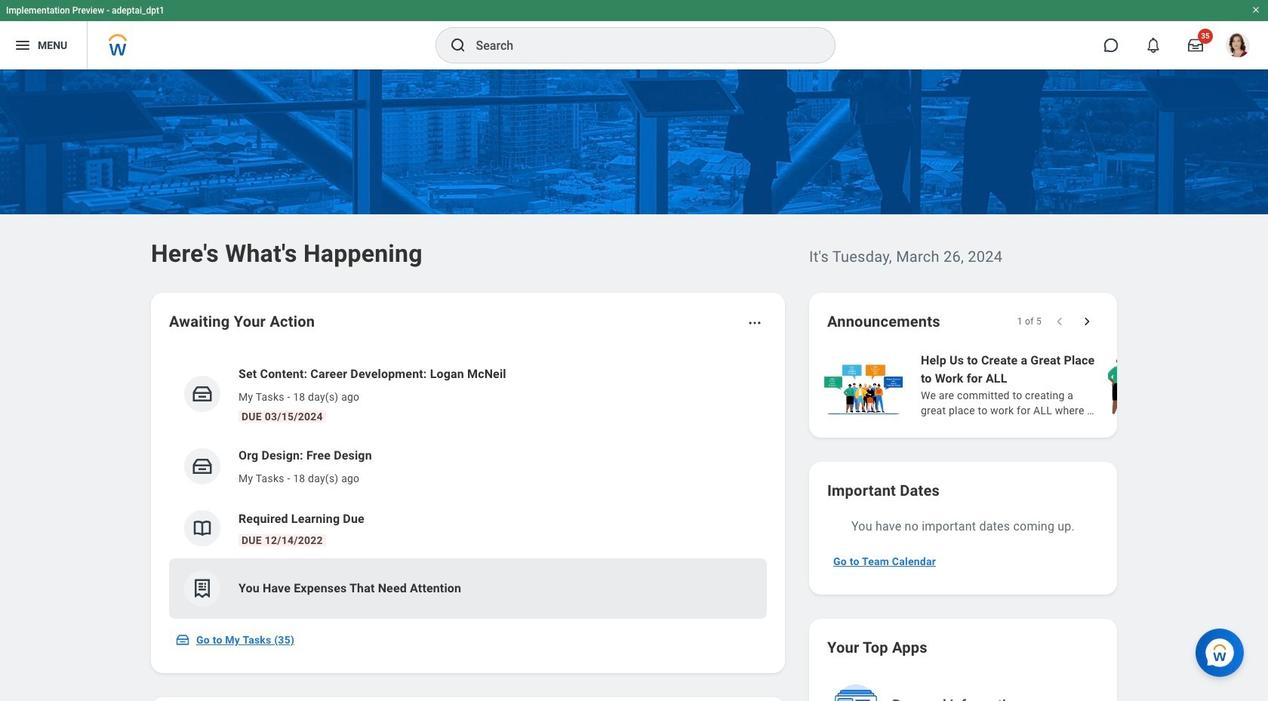 Task type: vqa. For each thing, say whether or not it's contained in the screenshot.
01/17/2023's star icon
no



Task type: locate. For each thing, give the bounding box(es) containing it.
1 vertical spatial inbox image
[[175, 633, 190, 648]]

1 horizontal spatial inbox image
[[191, 383, 214, 405]]

status
[[1017, 316, 1042, 328]]

0 horizontal spatial inbox image
[[175, 633, 190, 648]]

profile logan mcneil image
[[1226, 33, 1250, 60]]

related actions image
[[747, 316, 762, 331]]

main content
[[0, 69, 1268, 701]]

book open image
[[191, 517, 214, 540]]

banner
[[0, 0, 1268, 69]]

inbox image
[[191, 455, 214, 478]]

list
[[821, 350, 1268, 420], [169, 353, 767, 619]]

inbox image
[[191, 383, 214, 405], [175, 633, 190, 648]]

notifications large image
[[1146, 38, 1161, 53]]

list item
[[169, 559, 767, 619]]

0 vertical spatial inbox image
[[191, 383, 214, 405]]



Task type: describe. For each thing, give the bounding box(es) containing it.
Search Workday  search field
[[476, 29, 804, 62]]

dashboard expenses image
[[191, 578, 214, 600]]

close environment banner image
[[1252, 5, 1261, 14]]

chevron left small image
[[1052, 314, 1067, 329]]

1 horizontal spatial list
[[821, 350, 1268, 420]]

chevron right small image
[[1080, 314, 1095, 329]]

inbox large image
[[1188, 38, 1203, 53]]

justify image
[[14, 36, 32, 54]]

0 horizontal spatial list
[[169, 353, 767, 619]]

search image
[[449, 36, 467, 54]]



